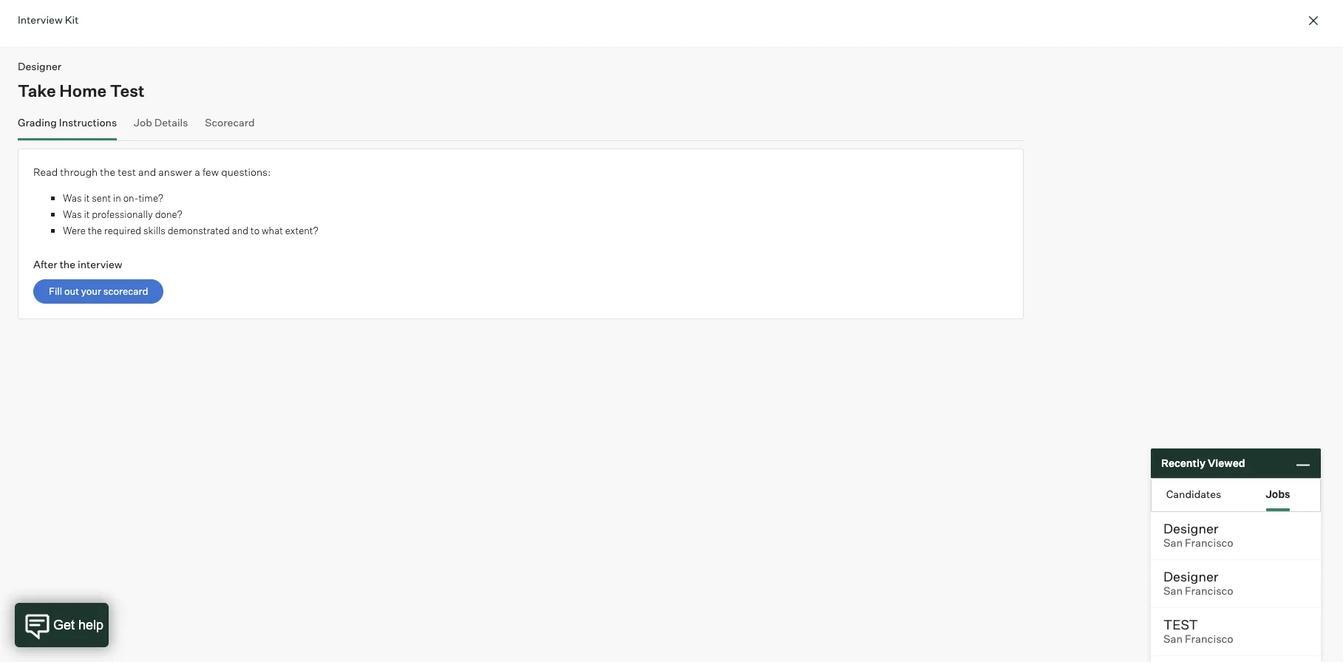 Task type: describe. For each thing, give the bounding box(es) containing it.
questions:
[[221, 166, 271, 178]]

1 it from the top
[[84, 192, 90, 204]]

grading
[[18, 116, 57, 128]]

job details link
[[134, 116, 188, 137]]

1 vertical spatial designer
[[1164, 521, 1219, 537]]

answer
[[158, 166, 192, 178]]

viewed
[[1208, 457, 1246, 470]]

interview
[[78, 258, 122, 271]]

professionally
[[92, 209, 153, 220]]

interview
[[18, 13, 63, 26]]

0 vertical spatial and
[[138, 166, 156, 178]]

extent?
[[285, 225, 319, 237]]

test
[[110, 80, 145, 100]]

job details
[[134, 116, 188, 128]]

take home test
[[18, 80, 145, 100]]

recently viewed
[[1162, 457, 1246, 470]]

1 francisco from the top
[[1186, 537, 1234, 550]]

jobs
[[1266, 488, 1291, 500]]

0 vertical spatial designer
[[18, 60, 62, 72]]

san inside test san francisco
[[1164, 633, 1183, 646]]

job
[[134, 116, 152, 128]]

done?
[[155, 209, 182, 220]]

1 designer san francisco from the top
[[1164, 521, 1234, 550]]

kit
[[65, 13, 79, 26]]

recently
[[1162, 457, 1206, 470]]

scorecard
[[103, 285, 148, 297]]

read
[[33, 166, 58, 178]]

and inside was it sent in on-time? was it professionally done? were the required skills demonstrated and to what extent?
[[232, 225, 249, 237]]

2 san from the top
[[1164, 585, 1183, 598]]

test
[[1164, 617, 1199, 633]]

fill out your scorecard
[[49, 285, 148, 297]]

home
[[59, 80, 107, 100]]

required
[[104, 225, 141, 237]]

was it sent in on-time? was it professionally done? were the required skills demonstrated and to what extent?
[[63, 192, 319, 237]]

through
[[60, 166, 98, 178]]

what
[[262, 225, 283, 237]]

your
[[81, 285, 101, 297]]



Task type: vqa. For each thing, say whether or not it's contained in the screenshot.
Bold group
no



Task type: locate. For each thing, give the bounding box(es) containing it.
it up "were"
[[84, 209, 90, 220]]

test san francisco
[[1164, 617, 1234, 646]]

0 horizontal spatial and
[[138, 166, 156, 178]]

and
[[138, 166, 156, 178], [232, 225, 249, 237]]

1 vertical spatial designer san francisco
[[1164, 569, 1234, 598]]

0 vertical spatial the
[[100, 166, 115, 178]]

read through the test and answer a few questions:
[[33, 166, 271, 178]]

francisco inside test san francisco
[[1186, 633, 1234, 646]]

details
[[154, 116, 188, 128]]

designer up test
[[1164, 569, 1219, 585]]

was
[[63, 192, 82, 204], [63, 209, 82, 220]]

francisco
[[1186, 537, 1234, 550], [1186, 585, 1234, 598], [1186, 633, 1234, 646]]

grading instructions
[[18, 116, 117, 128]]

0 vertical spatial was
[[63, 192, 82, 204]]

san
[[1164, 537, 1183, 550], [1164, 585, 1183, 598], [1164, 633, 1183, 646]]

2 vertical spatial designer
[[1164, 569, 1219, 585]]

candidates
[[1167, 488, 1222, 500]]

2 was from the top
[[63, 209, 82, 220]]

1 vertical spatial san
[[1164, 585, 1183, 598]]

demonstrated
[[168, 225, 230, 237]]

was down through
[[63, 192, 82, 204]]

fill out your scorecard link
[[33, 279, 164, 304]]

1 san from the top
[[1164, 537, 1183, 550]]

0 vertical spatial it
[[84, 192, 90, 204]]

1 horizontal spatial and
[[232, 225, 249, 237]]

1 vertical spatial and
[[232, 225, 249, 237]]

designer san francisco
[[1164, 521, 1234, 550], [1164, 569, 1234, 598]]

1 vertical spatial francisco
[[1186, 585, 1234, 598]]

sent
[[92, 192, 111, 204]]

fill
[[49, 285, 62, 297]]

interview kit
[[18, 13, 79, 26]]

instructions
[[59, 116, 117, 128]]

1 vertical spatial it
[[84, 209, 90, 220]]

2 francisco from the top
[[1186, 585, 1234, 598]]

scorecard link
[[205, 116, 255, 137]]

skills
[[144, 225, 166, 237]]

test
[[118, 166, 136, 178]]

tab list
[[1152, 479, 1321, 512]]

2 vertical spatial the
[[60, 258, 75, 271]]

after the interview
[[33, 258, 122, 271]]

designer
[[18, 60, 62, 72], [1164, 521, 1219, 537], [1164, 569, 1219, 585]]

0 vertical spatial francisco
[[1186, 537, 1234, 550]]

the left test
[[100, 166, 115, 178]]

it left sent
[[84, 192, 90, 204]]

designer san francisco up test
[[1164, 569, 1234, 598]]

the right "were"
[[88, 225, 102, 237]]

2 it from the top
[[84, 209, 90, 220]]

in
[[113, 192, 121, 204]]

few
[[203, 166, 219, 178]]

to
[[251, 225, 260, 237]]

3 francisco from the top
[[1186, 633, 1234, 646]]

designer san francisco down candidates
[[1164, 521, 1234, 550]]

the inside was it sent in on-time? was it professionally done? were the required skills demonstrated and to what extent?
[[88, 225, 102, 237]]

1 was from the top
[[63, 192, 82, 204]]

designer up take
[[18, 60, 62, 72]]

on-
[[123, 192, 139, 204]]

close image
[[1305, 12, 1323, 30]]

0 vertical spatial designer san francisco
[[1164, 521, 1234, 550]]

was up "were"
[[63, 209, 82, 220]]

2 designer san francisco from the top
[[1164, 569, 1234, 598]]

scorecard
[[205, 116, 255, 128]]

0 vertical spatial san
[[1164, 537, 1183, 550]]

take
[[18, 80, 56, 100]]

a
[[195, 166, 200, 178]]

time?
[[139, 192, 163, 204]]

it
[[84, 192, 90, 204], [84, 209, 90, 220]]

after
[[33, 258, 57, 271]]

2 vertical spatial francisco
[[1186, 633, 1234, 646]]

and left to
[[232, 225, 249, 237]]

grading instructions link
[[18, 116, 117, 137]]

2 vertical spatial san
[[1164, 633, 1183, 646]]

1 vertical spatial the
[[88, 225, 102, 237]]

the right the after
[[60, 258, 75, 271]]

and right test
[[138, 166, 156, 178]]

the
[[100, 166, 115, 178], [88, 225, 102, 237], [60, 258, 75, 271]]

designer down candidates
[[1164, 521, 1219, 537]]

tab list containing candidates
[[1152, 479, 1321, 512]]

3 san from the top
[[1164, 633, 1183, 646]]

1 vertical spatial was
[[63, 209, 82, 220]]

out
[[64, 285, 79, 297]]

were
[[63, 225, 86, 237]]



